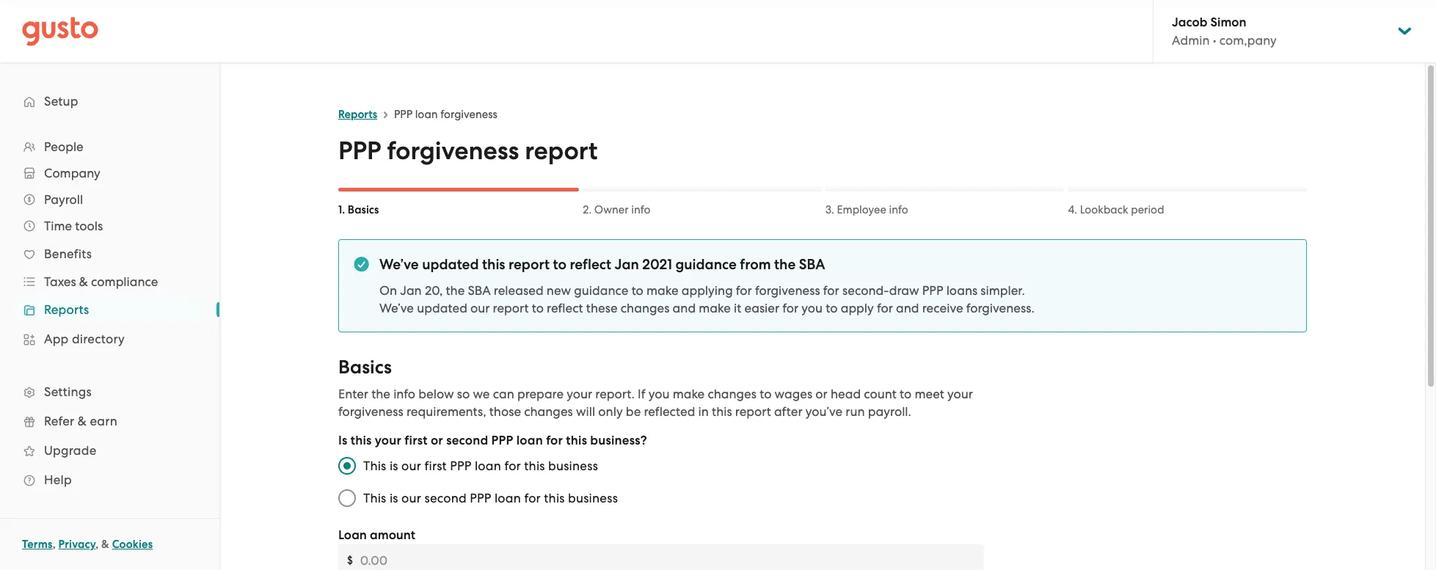 Task type: vqa. For each thing, say whether or not it's contained in the screenshot.
the manufacturing
no



Task type: describe. For each thing, give the bounding box(es) containing it.
this is our second ppp loan for this business
[[363, 491, 618, 506]]

compliance
[[91, 275, 158, 289]]

0 horizontal spatial your
[[375, 433, 402, 449]]

refer & earn
[[44, 414, 117, 429]]

first for or
[[405, 433, 428, 449]]

the inside "on jan 20, the sba released new guidance to make applying for forgiveness for second-draw ppp loans simpler. we've updated our report to reflect these changes and make it easier for you to apply for and receive forgiveness."
[[446, 283, 465, 298]]

easier
[[745, 301, 780, 316]]

benefits link
[[15, 241, 205, 267]]

make inside enter the info below so we can prepare your report. if you make changes to wages or head count to meet your forgiveness requirements, those changes will only be reflected in this report after you've run payroll.
[[673, 387, 705, 402]]

directory
[[72, 332, 125, 346]]

app
[[44, 332, 69, 346]]

be
[[626, 404, 641, 419]]

tools
[[75, 219, 103, 233]]

amount
[[370, 528, 416, 543]]

this for this is our second ppp loan for this business
[[363, 491, 387, 506]]

for down prepare
[[546, 433, 563, 449]]

it
[[734, 301, 742, 316]]

reflect inside "on jan 20, the sba released new guidance to make applying for forgiveness for second-draw ppp loans simpler. we've updated our report to reflect these changes and make it easier for you to apply for and receive forgiveness."
[[547, 301, 583, 316]]

0 vertical spatial make
[[647, 283, 679, 298]]

our for second
[[402, 491, 421, 506]]

1 horizontal spatial jan
[[615, 256, 639, 273]]

to left apply
[[826, 301, 838, 316]]

report inside "on jan 20, the sba released new guidance to make applying for forgiveness for second-draw ppp loans simpler. we've updated our report to reflect these changes and make it easier for you to apply for and receive forgiveness."
[[493, 301, 529, 316]]

loan down those
[[517, 433, 543, 449]]

for down "is this your first or second ppp loan for this business?"
[[505, 459, 521, 473]]

time tools button
[[15, 213, 205, 239]]

we've updated this report to reflect jan 2021 guidance from the sba alert
[[338, 239, 1307, 333]]

2 vertical spatial changes
[[524, 404, 573, 419]]

you've
[[806, 404, 843, 419]]

new
[[547, 283, 571, 298]]

0 vertical spatial reflect
[[570, 256, 612, 273]]

com,pany
[[1220, 33, 1277, 48]]

this inside we've updated this report to reflect jan 2021 guidance from the sba alert
[[482, 256, 505, 273]]

receive
[[923, 301, 964, 316]]

terms
[[22, 538, 53, 551]]

applying
[[682, 283, 733, 298]]

those
[[489, 404, 521, 419]]

if
[[638, 387, 646, 402]]

payroll button
[[15, 186, 205, 213]]

we've updated this report to reflect jan 2021 guidance from the sba
[[380, 256, 825, 273]]

This is our second PPP loan for this business radio
[[331, 482, 363, 515]]

loan amount
[[338, 528, 416, 543]]

20,
[[425, 283, 443, 298]]

refer
[[44, 414, 74, 429]]

terms link
[[22, 538, 53, 551]]

forgiveness.
[[967, 301, 1035, 316]]

1 vertical spatial second
[[425, 491, 467, 506]]

you inside enter the info below so we can prepare your report. if you make changes to wages or head count to meet your forgiveness requirements, those changes will only be reflected in this report after you've run payroll.
[[649, 387, 670, 402]]

loan down "is this your first or second ppp loan for this business?"
[[475, 459, 501, 473]]

guidance inside "on jan 20, the sba released new guidance to make applying for forgiveness for second-draw ppp loans simpler. we've updated our report to reflect these changes and make it easier for you to apply for and receive forgiveness."
[[574, 283, 629, 298]]

to down released at the left
[[532, 301, 544, 316]]

we
[[473, 387, 490, 402]]

0 vertical spatial sba
[[799, 256, 825, 273]]

reports inside gusto navigation element
[[44, 302, 89, 317]]

2 vertical spatial &
[[101, 538, 109, 551]]

0 vertical spatial the
[[775, 256, 796, 273]]

list containing people
[[0, 134, 219, 495]]

help
[[44, 473, 72, 487]]

apply
[[841, 301, 874, 316]]

help link
[[15, 467, 205, 493]]

these
[[586, 301, 618, 316]]

cookies button
[[112, 536, 153, 554]]

will
[[576, 404, 595, 419]]

reflected
[[644, 404, 696, 419]]

& for earn
[[78, 414, 87, 429]]

this is our first ppp loan for this business
[[363, 459, 598, 473]]

& for compliance
[[79, 275, 88, 289]]

refer & earn link
[[15, 408, 205, 435]]

business?
[[590, 433, 647, 449]]

for left second-
[[824, 283, 840, 298]]

forgiveness inside "on jan 20, the sba released new guidance to make applying for forgiveness for second-draw ppp loans simpler. we've updated our report to reflect these changes and make it easier for you to apply for and receive forgiveness."
[[755, 283, 820, 298]]

0 vertical spatial second
[[446, 433, 488, 449]]

2 , from the left
[[96, 538, 99, 551]]

owner
[[595, 203, 629, 217]]

1 vertical spatial make
[[699, 301, 731, 316]]

to up payroll.
[[900, 387, 912, 402]]

only
[[599, 404, 623, 419]]

app directory
[[44, 332, 125, 346]]

time
[[44, 219, 72, 233]]

time tools
[[44, 219, 103, 233]]

you inside "on jan 20, the sba released new guidance to make applying for forgiveness for second-draw ppp loans simpler. we've updated our report to reflect these changes and make it easier for you to apply for and receive forgiveness."
[[802, 301, 823, 316]]

people
[[44, 139, 83, 154]]

1 we've from the top
[[380, 256, 419, 273]]

on
[[380, 283, 397, 298]]

simpler.
[[981, 283, 1025, 298]]

from
[[740, 256, 771, 273]]

taxes & compliance
[[44, 275, 158, 289]]

company button
[[15, 160, 205, 186]]

period
[[1131, 203, 1165, 217]]

0 horizontal spatial or
[[431, 433, 443, 449]]

enter the info below so we can prepare your report. if you make changes to wages or head count to meet your forgiveness requirements, those changes will only be reflected in this report after you've run payroll.
[[338, 387, 973, 419]]

run
[[846, 404, 865, 419]]

is
[[338, 433, 348, 449]]

$
[[347, 554, 353, 567]]

sba inside "on jan 20, the sba released new guidance to make applying for forgiveness for second-draw ppp loans simpler. we've updated our report to reflect these changes and make it easier for you to apply for and receive forgiveness."
[[468, 283, 491, 298]]

in
[[699, 404, 709, 419]]

forgiveness up ppp forgiveness report
[[441, 108, 498, 121]]

privacy link
[[58, 538, 96, 551]]

admin
[[1172, 33, 1210, 48]]

company
[[44, 166, 100, 181]]

can
[[493, 387, 514, 402]]

draw
[[890, 283, 920, 298]]

employee
[[837, 203, 887, 217]]

benefits
[[44, 247, 92, 261]]

lookback period
[[1080, 203, 1165, 217]]

setup
[[44, 94, 78, 109]]

•
[[1213, 33, 1217, 48]]

upgrade link
[[15, 438, 205, 464]]

is for first
[[390, 459, 398, 473]]

0 vertical spatial basics
[[348, 203, 379, 217]]



Task type: locate. For each thing, give the bounding box(es) containing it.
cookies
[[112, 538, 153, 551]]

to
[[553, 256, 567, 273], [632, 283, 644, 298], [532, 301, 544, 316], [826, 301, 838, 316], [760, 387, 772, 402], [900, 387, 912, 402]]

this up this is our second ppp loan for this business option
[[363, 459, 387, 473]]

our for first
[[402, 459, 421, 473]]

meet
[[915, 387, 945, 402]]

for right easier
[[783, 301, 799, 316]]

2021
[[643, 256, 672, 273]]

1 vertical spatial you
[[649, 387, 670, 402]]

is right 'this is our first ppp loan for this business' radio
[[390, 459, 398, 473]]

changes down prepare
[[524, 404, 573, 419]]

this up loan amount in the left of the page
[[363, 491, 387, 506]]

0 vertical spatial updated
[[422, 256, 479, 273]]

1 vertical spatial business
[[568, 491, 618, 506]]

0 vertical spatial jan
[[615, 256, 639, 273]]

second-
[[843, 283, 890, 298]]

1 horizontal spatial or
[[816, 387, 828, 402]]

loan
[[338, 528, 367, 543]]

1 horizontal spatial guidance
[[676, 256, 737, 273]]

our inside "on jan 20, the sba released new guidance to make applying for forgiveness for second-draw ppp loans simpler. we've updated our report to reflect these changes and make it easier for you to apply for and receive forgiveness."
[[471, 301, 490, 316]]

and down draw
[[896, 301, 920, 316]]

2 vertical spatial make
[[673, 387, 705, 402]]

0 vertical spatial you
[[802, 301, 823, 316]]

changes inside "on jan 20, the sba released new guidance to make applying for forgiveness for second-draw ppp loans simpler. we've updated our report to reflect these changes and make it easier for you to apply for and receive forgiveness."
[[621, 301, 670, 316]]

2 we've from the top
[[380, 301, 414, 316]]

0 vertical spatial we've
[[380, 256, 419, 273]]

1 vertical spatial sba
[[468, 283, 491, 298]]

requirements,
[[407, 404, 486, 419]]

simon
[[1211, 15, 1247, 30]]

you left apply
[[802, 301, 823, 316]]

2 horizontal spatial info
[[889, 203, 909, 217]]

your right meet
[[948, 387, 973, 402]]

2 is from the top
[[390, 491, 398, 506]]

0 horizontal spatial reports link
[[15, 297, 205, 323]]

we've
[[380, 256, 419, 273], [380, 301, 414, 316]]

and down 'applying'
[[673, 301, 696, 316]]

first for ppp
[[425, 459, 447, 473]]

1 vertical spatial changes
[[708, 387, 757, 402]]

terms , privacy , & cookies
[[22, 538, 153, 551]]

1 vertical spatial this
[[363, 491, 387, 506]]

payroll
[[44, 192, 83, 207]]

taxes & compliance button
[[15, 269, 205, 295]]

you
[[802, 301, 823, 316], [649, 387, 670, 402]]

app directory link
[[15, 326, 205, 352]]

business for this is our first ppp loan for this business
[[548, 459, 598, 473]]

owner info
[[595, 203, 651, 217]]

for down this is our first ppp loan for this business
[[524, 491, 541, 506]]

wages
[[775, 387, 813, 402]]

1 horizontal spatial reports
[[338, 108, 377, 121]]

1 horizontal spatial reports link
[[338, 108, 377, 121]]

1 this from the top
[[363, 459, 387, 473]]

1 vertical spatial updated
[[417, 301, 468, 316]]

and
[[673, 301, 696, 316], [896, 301, 920, 316]]

guidance up 'applying'
[[676, 256, 737, 273]]

0 horizontal spatial you
[[649, 387, 670, 402]]

0 vertical spatial is
[[390, 459, 398, 473]]

ppp loan forgiveness
[[394, 108, 498, 121]]

or inside enter the info below so we can prepare your report. if you make changes to wages or head count to meet your forgiveness requirements, those changes will only be reflected in this report after you've run payroll.
[[816, 387, 828, 402]]

business for this is our second ppp loan for this business
[[568, 491, 618, 506]]

0 vertical spatial this
[[363, 459, 387, 473]]

info
[[632, 203, 651, 217], [889, 203, 909, 217], [394, 387, 416, 402]]

setup link
[[15, 88, 205, 115]]

info right employee
[[889, 203, 909, 217]]

this for this is our first ppp loan for this business
[[363, 459, 387, 473]]

, left privacy link
[[53, 538, 56, 551]]

employee info
[[837, 203, 909, 217]]

this inside enter the info below so we can prepare your report. if you make changes to wages or head count to meet your forgiveness requirements, those changes will only be reflected in this report after you've run payroll.
[[712, 404, 732, 419]]

loan
[[415, 108, 438, 121], [517, 433, 543, 449], [475, 459, 501, 473], [495, 491, 521, 506]]

the right from
[[775, 256, 796, 273]]

taxes
[[44, 275, 76, 289]]

list
[[0, 134, 219, 495]]

0 vertical spatial or
[[816, 387, 828, 402]]

0 horizontal spatial sba
[[468, 283, 491, 298]]

0 horizontal spatial reports
[[44, 302, 89, 317]]

jacob
[[1172, 15, 1208, 30]]

settings
[[44, 385, 92, 399]]

forgiveness down enter
[[338, 404, 404, 419]]

sba left released at the left
[[468, 283, 491, 298]]

guidance up these
[[574, 283, 629, 298]]

after
[[774, 404, 803, 419]]

0 vertical spatial reports link
[[338, 108, 377, 121]]

head
[[831, 387, 861, 402]]

home image
[[22, 17, 98, 46]]

so
[[457, 387, 470, 402]]

privacy
[[58, 538, 96, 551]]

is for second
[[390, 491, 398, 506]]

1 vertical spatial we've
[[380, 301, 414, 316]]

jan left the 2021
[[615, 256, 639, 273]]

forgiveness down ppp loan forgiveness
[[387, 136, 519, 166]]

jan inside "on jan 20, the sba released new guidance to make applying for forgiveness for second-draw ppp loans simpler. we've updated our report to reflect these changes and make it easier for you to apply for and receive forgiveness."
[[400, 283, 422, 298]]

first
[[405, 433, 428, 449], [425, 459, 447, 473]]

updated
[[422, 256, 479, 273], [417, 301, 468, 316]]

info left below
[[394, 387, 416, 402]]

0 horizontal spatial and
[[673, 301, 696, 316]]

forgiveness up easier
[[755, 283, 820, 298]]

2 vertical spatial the
[[372, 387, 391, 402]]

1 horizontal spatial sba
[[799, 256, 825, 273]]

This is our first PPP loan for this business radio
[[331, 450, 363, 482]]

1 vertical spatial reflect
[[547, 301, 583, 316]]

or down requirements, at the left of page
[[431, 433, 443, 449]]

1 horizontal spatial you
[[802, 301, 823, 316]]

0 horizontal spatial ,
[[53, 538, 56, 551]]

0 horizontal spatial info
[[394, 387, 416, 402]]

0 vertical spatial &
[[79, 275, 88, 289]]

guidance
[[676, 256, 737, 273], [574, 283, 629, 298]]

& left earn
[[78, 414, 87, 429]]

earn
[[90, 414, 117, 429]]

below
[[419, 387, 454, 402]]

2 and from the left
[[896, 301, 920, 316]]

& left the cookies button
[[101, 538, 109, 551]]

report inside enter the info below so we can prepare your report. if you make changes to wages or head count to meet your forgiveness requirements, those changes will only be reflected in this report after you've run payroll.
[[735, 404, 771, 419]]

we've up on at the left of page
[[380, 256, 419, 273]]

info inside enter the info below so we can prepare your report. if you make changes to wages or head count to meet your forgiveness requirements, those changes will only be reflected in this report after you've run payroll.
[[394, 387, 416, 402]]

2 vertical spatial our
[[402, 491, 421, 506]]

we've inside "on jan 20, the sba released new guidance to make applying for forgiveness for second-draw ppp loans simpler. we've updated our report to reflect these changes and make it easier for you to apply for and receive forgiveness."
[[380, 301, 414, 316]]

is up amount
[[390, 491, 398, 506]]

for down second-
[[877, 301, 893, 316]]

or up you've
[[816, 387, 828, 402]]

second up this is our first ppp loan for this business
[[446, 433, 488, 449]]

your up will
[[567, 387, 593, 402]]

to left wages
[[760, 387, 772, 402]]

0 horizontal spatial guidance
[[574, 283, 629, 298]]

the
[[775, 256, 796, 273], [446, 283, 465, 298], [372, 387, 391, 402]]

sba right from
[[799, 256, 825, 273]]

forgiveness
[[441, 108, 498, 121], [387, 136, 519, 166], [755, 283, 820, 298], [338, 404, 404, 419]]

forgiveness inside enter the info below so we can prepare your report. if you make changes to wages or head count to meet your forgiveness requirements, those changes will only be reflected in this report after you've run payroll.
[[338, 404, 404, 419]]

the right enter
[[372, 387, 391, 402]]

people button
[[15, 134, 205, 160]]

changes right these
[[621, 301, 670, 316]]

we've down on at the left of page
[[380, 301, 414, 316]]

changes
[[621, 301, 670, 316], [708, 387, 757, 402], [524, 404, 573, 419]]

1 horizontal spatial changes
[[621, 301, 670, 316]]

lookback
[[1080, 203, 1129, 217]]

1 horizontal spatial the
[[446, 283, 465, 298]]

2 this from the top
[[363, 491, 387, 506]]

& inside "dropdown button"
[[79, 275, 88, 289]]

report.
[[596, 387, 635, 402]]

0 horizontal spatial jan
[[400, 283, 422, 298]]

1 vertical spatial jan
[[400, 283, 422, 298]]

0 vertical spatial changes
[[621, 301, 670, 316]]

for up it
[[736, 283, 752, 298]]

to up new
[[553, 256, 567, 273]]

,
[[53, 538, 56, 551], [96, 538, 99, 551]]

Loan amount text field
[[360, 545, 984, 570]]

reflect down new
[[547, 301, 583, 316]]

1 vertical spatial guidance
[[574, 283, 629, 298]]

1 horizontal spatial ,
[[96, 538, 99, 551]]

make down the 2021
[[647, 283, 679, 298]]

the right 20,
[[446, 283, 465, 298]]

basics
[[348, 203, 379, 217], [338, 356, 392, 379]]

0 horizontal spatial changes
[[524, 404, 573, 419]]

1 vertical spatial basics
[[338, 356, 392, 379]]

0 vertical spatial reports
[[338, 108, 377, 121]]

updated up 20,
[[422, 256, 479, 273]]

loan up ppp forgiveness report
[[415, 108, 438, 121]]

2 horizontal spatial the
[[775, 256, 796, 273]]

0 vertical spatial first
[[405, 433, 428, 449]]

on jan 20, the sba released new guidance to make applying for forgiveness for second-draw ppp loans simpler. we've updated our report to reflect these changes and make it easier for you to apply for and receive forgiveness.
[[380, 283, 1035, 316]]

make down 'applying'
[[699, 301, 731, 316]]

1 vertical spatial is
[[390, 491, 398, 506]]

& right taxes
[[79, 275, 88, 289]]

1 and from the left
[[673, 301, 696, 316]]

1 vertical spatial first
[[425, 459, 447, 473]]

1 is from the top
[[390, 459, 398, 473]]

0 vertical spatial business
[[548, 459, 598, 473]]

ppp forgiveness report
[[338, 136, 598, 166]]

second down this is our first ppp loan for this business
[[425, 491, 467, 506]]

upgrade
[[44, 443, 97, 458]]

2 horizontal spatial your
[[948, 387, 973, 402]]

released
[[494, 283, 544, 298]]

1 horizontal spatial and
[[896, 301, 920, 316]]

0 vertical spatial our
[[471, 301, 490, 316]]

1 vertical spatial or
[[431, 433, 443, 449]]

settings link
[[15, 379, 205, 405]]

make up in
[[673, 387, 705, 402]]

ppp inside "on jan 20, the sba released new guidance to make applying for forgiveness for second-draw ppp loans simpler. we've updated our report to reflect these changes and make it easier for you to apply for and receive forgiveness."
[[923, 283, 944, 298]]

to down the 2021
[[632, 283, 644, 298]]

2 horizontal spatial changes
[[708, 387, 757, 402]]

loan down this is our first ppp loan for this business
[[495, 491, 521, 506]]

make
[[647, 283, 679, 298], [699, 301, 731, 316], [673, 387, 705, 402]]

1 vertical spatial our
[[402, 459, 421, 473]]

or
[[816, 387, 828, 402], [431, 433, 443, 449]]

count
[[864, 387, 897, 402]]

jacob simon admin • com,pany
[[1172, 15, 1277, 48]]

your right "is"
[[375, 433, 402, 449]]

for
[[736, 283, 752, 298], [824, 283, 840, 298], [783, 301, 799, 316], [877, 301, 893, 316], [546, 433, 563, 449], [505, 459, 521, 473], [524, 491, 541, 506]]

reflect up new
[[570, 256, 612, 273]]

you right if
[[649, 387, 670, 402]]

info right the owner
[[632, 203, 651, 217]]

gusto navigation element
[[0, 63, 219, 518]]

updated inside "on jan 20, the sba released new guidance to make applying for forgiveness for second-draw ppp loans simpler. we've updated our report to reflect these changes and make it easier for you to apply for and receive forgiveness."
[[417, 301, 468, 316]]

changes up in
[[708, 387, 757, 402]]

1 vertical spatial reports link
[[15, 297, 205, 323]]

1 horizontal spatial info
[[632, 203, 651, 217]]

1 vertical spatial reports
[[44, 302, 89, 317]]

the inside enter the info below so we can prepare your report. if you make changes to wages or head count to meet your forgiveness requirements, those changes will only be reflected in this report after you've run payroll.
[[372, 387, 391, 402]]

info for owner info
[[632, 203, 651, 217]]

, left the cookies button
[[96, 538, 99, 551]]

1 vertical spatial &
[[78, 414, 87, 429]]

info for employee info
[[889, 203, 909, 217]]

0 vertical spatial guidance
[[676, 256, 737, 273]]

1 , from the left
[[53, 538, 56, 551]]

payroll.
[[868, 404, 912, 419]]

1 horizontal spatial your
[[567, 387, 593, 402]]

1 vertical spatial the
[[446, 283, 465, 298]]

loans
[[947, 283, 978, 298]]

0 horizontal spatial the
[[372, 387, 391, 402]]

jan right on at the left of page
[[400, 283, 422, 298]]

updated down 20,
[[417, 301, 468, 316]]

enter
[[338, 387, 368, 402]]



